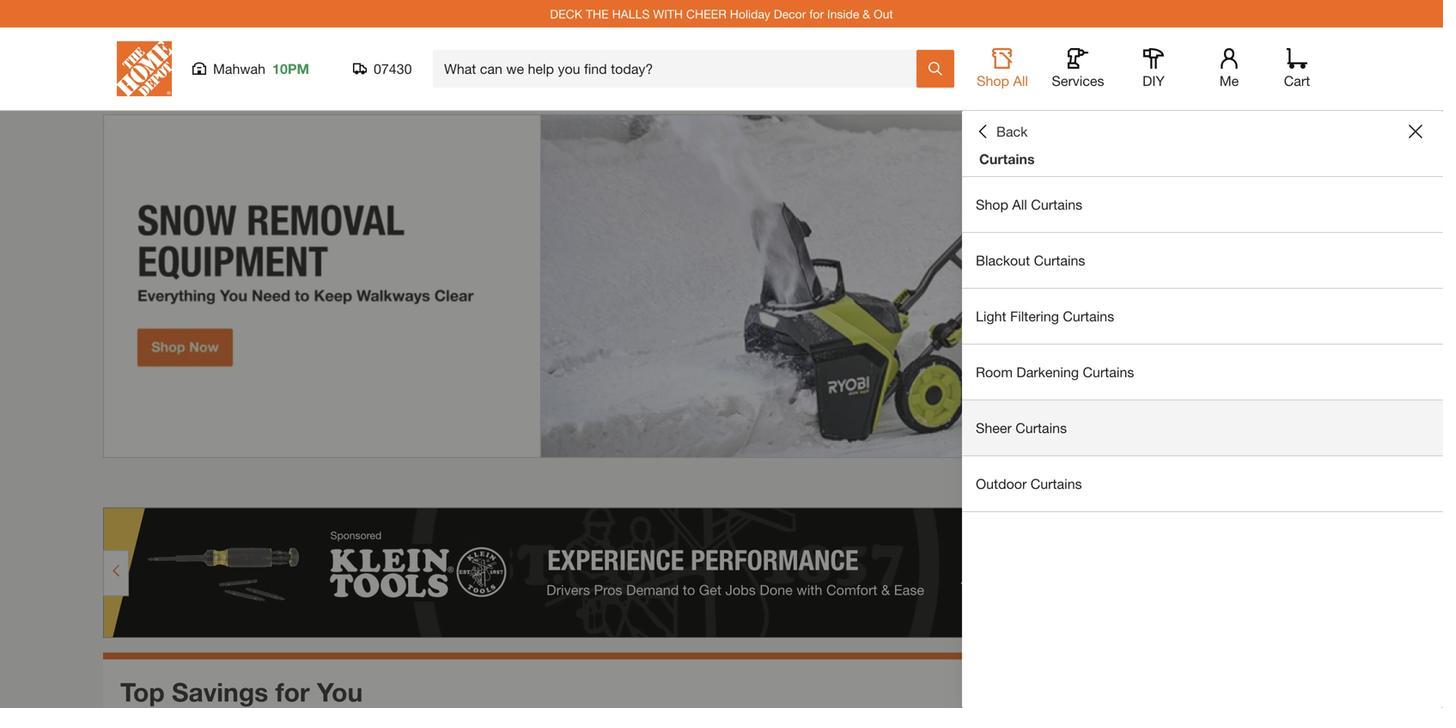 Task type: describe. For each thing, give the bounding box(es) containing it.
cheer
[[687, 7, 727, 21]]

back
[[997, 123, 1028, 140]]

sheer
[[976, 420, 1012, 436]]

deck
[[550, 7, 583, 21]]

deck the halls with cheer holiday decor for inside & out link
[[550, 7, 894, 21]]

outdoor curtains link
[[963, 456, 1444, 511]]

What can we help you find today? search field
[[444, 51, 916, 87]]

sheer curtains link
[[963, 400, 1444, 455]]

curtains right the darkening
[[1083, 364, 1135, 380]]

mahwah
[[213, 61, 266, 77]]

curtains right sheer
[[1016, 420, 1067, 436]]

room
[[976, 364, 1013, 380]]

you
[[317, 677, 363, 707]]

light
[[976, 308, 1007, 324]]

services button
[[1051, 48, 1106, 89]]

shop all curtains
[[976, 196, 1083, 213]]

mahwah 10pm
[[213, 61, 309, 77]]

shop all
[[977, 73, 1029, 89]]

image for snow removal equipment everything you need to keep walkways clear image
[[103, 114, 1341, 458]]

sheer curtains
[[976, 420, 1067, 436]]

shop all button
[[975, 48, 1030, 89]]

blackout curtains link
[[963, 233, 1444, 288]]

services
[[1052, 73, 1105, 89]]

the
[[586, 7, 609, 21]]

feedback link image
[[1421, 290, 1444, 383]]

all for shop all curtains
[[1013, 196, 1028, 213]]

curtains right filtering
[[1063, 308, 1115, 324]]

room darkening curtains
[[976, 364, 1135, 380]]

0 horizontal spatial for
[[276, 677, 310, 707]]

blackout curtains
[[976, 252, 1086, 269]]

top savings for you
[[120, 677, 363, 707]]

me
[[1220, 73, 1239, 89]]

deck the halls with cheer holiday decor for inside & out
[[550, 7, 894, 21]]

cart
[[1285, 73, 1311, 89]]

outdoor
[[976, 476, 1027, 492]]

halls
[[612, 7, 650, 21]]

curtains down back
[[980, 151, 1035, 167]]

07430
[[374, 61, 412, 77]]



Task type: vqa. For each thing, say whether or not it's contained in the screenshot.
SHOP ALL CURTAINS link
yes



Task type: locate. For each thing, give the bounding box(es) containing it.
light filtering curtains
[[976, 308, 1115, 324]]

curtains
[[980, 151, 1035, 167], [1032, 196, 1083, 213], [1034, 252, 1086, 269], [1063, 308, 1115, 324], [1083, 364, 1135, 380], [1016, 420, 1067, 436], [1031, 476, 1082, 492]]

drawer close image
[[1409, 125, 1423, 138]]

shop up blackout
[[976, 196, 1009, 213]]

cart link
[[1279, 48, 1317, 89]]

diy
[[1143, 73, 1165, 89]]

for
[[810, 7, 824, 21], [276, 677, 310, 707]]

with
[[653, 7, 683, 21]]

top
[[120, 677, 165, 707]]

1 vertical spatial for
[[276, 677, 310, 707]]

curtains right blackout
[[1034, 252, 1086, 269]]

shop for shop all curtains
[[976, 196, 1009, 213]]

10pm
[[272, 61, 309, 77]]

room darkening curtains link
[[963, 345, 1444, 400]]

for left inside
[[810, 7, 824, 21]]

0 vertical spatial shop
[[977, 73, 1010, 89]]

shop up back button
[[977, 73, 1010, 89]]

savings
[[172, 677, 268, 707]]

all inside shop all button
[[1014, 73, 1029, 89]]

menu containing shop all curtains
[[963, 177, 1444, 512]]

filtering
[[1011, 308, 1060, 324]]

blackout
[[976, 252, 1031, 269]]

me button
[[1202, 48, 1257, 89]]

menu
[[963, 177, 1444, 512]]

light filtering curtains link
[[963, 289, 1444, 344]]

07430 button
[[353, 60, 413, 77]]

diy button
[[1127, 48, 1182, 89]]

shop inside button
[[977, 73, 1010, 89]]

all inside shop all curtains link
[[1013, 196, 1028, 213]]

inside
[[828, 7, 860, 21]]

0 vertical spatial all
[[1014, 73, 1029, 89]]

all up blackout curtains
[[1013, 196, 1028, 213]]

all up back
[[1014, 73, 1029, 89]]

1 vertical spatial all
[[1013, 196, 1028, 213]]

all for shop all
[[1014, 73, 1029, 89]]

holiday
[[730, 7, 771, 21]]

all
[[1014, 73, 1029, 89], [1013, 196, 1028, 213]]

curtains up blackout curtains
[[1032, 196, 1083, 213]]

0 vertical spatial for
[[810, 7, 824, 21]]

out
[[874, 7, 894, 21]]

1 vertical spatial shop
[[976, 196, 1009, 213]]

outdoor curtains
[[976, 476, 1082, 492]]

for left you
[[276, 677, 310, 707]]

back button
[[976, 123, 1028, 140]]

darkening
[[1017, 364, 1079, 380]]

the home depot logo image
[[117, 41, 172, 96]]

decor
[[774, 7, 806, 21]]

1 horizontal spatial for
[[810, 7, 824, 21]]

shop
[[977, 73, 1010, 89], [976, 196, 1009, 213]]

shop all curtains link
[[963, 177, 1444, 232]]

shop for shop all
[[977, 73, 1010, 89]]

curtains right outdoor
[[1031, 476, 1082, 492]]

&
[[863, 7, 871, 21]]



